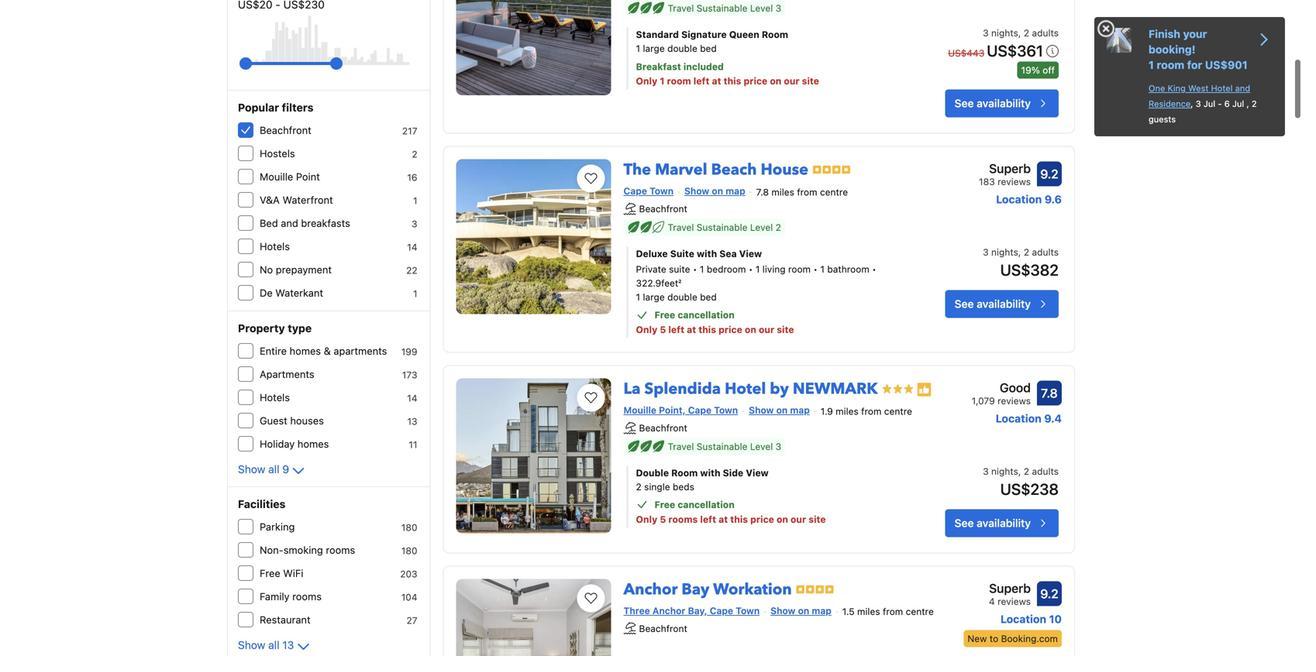 Task type: locate. For each thing, give the bounding box(es) containing it.
level for hotel
[[750, 441, 773, 452]]

2
[[1024, 28, 1030, 38], [1252, 99, 1257, 109], [412, 149, 418, 160], [776, 222, 782, 233], [1024, 247, 1030, 258], [1024, 466, 1030, 477], [636, 482, 642, 493]]

holiday homes
[[260, 438, 329, 450]]

all inside "dropdown button"
[[268, 463, 280, 476]]

2 vertical spatial rooms
[[292, 591, 322, 603]]

1 only from the top
[[636, 76, 658, 87]]

2 sustainable from the top
[[697, 222, 748, 233]]

, inside 3 nights , 2 adults us$238
[[1019, 466, 1022, 477]]

on
[[770, 76, 782, 87], [712, 186, 724, 197], [745, 324, 757, 335], [777, 405, 788, 416], [777, 514, 789, 525], [798, 606, 810, 617]]

1 vertical spatial cancellation
[[678, 500, 735, 510]]

site
[[802, 76, 820, 87], [777, 324, 795, 335], [809, 514, 826, 525]]

9.2 up 10
[[1041, 587, 1059, 602]]

all
[[268, 463, 280, 476], [268, 639, 280, 652]]

1 horizontal spatial jul
[[1233, 99, 1245, 109]]

double down "signature"
[[668, 43, 698, 54]]

19%
[[1022, 65, 1040, 76]]

mouille for mouille point, cape town
[[624, 405, 657, 416]]

2 vertical spatial only
[[636, 514, 658, 525]]

room
[[1157, 59, 1185, 71], [667, 76, 691, 87], [789, 264, 811, 275]]

view
[[740, 248, 762, 259], [746, 468, 769, 479]]

2 5 from the top
[[660, 514, 666, 525]]

16
[[407, 172, 418, 183]]

left down 322.9feet²
[[669, 324, 685, 335]]

1 vertical spatial at
[[687, 324, 696, 335]]

miles down house
[[772, 187, 795, 198]]

and up , 3 jul - 6 jul  ,
[[1236, 83, 1251, 93]]

double room with side view link
[[636, 466, 898, 480]]

mouille down la
[[624, 405, 657, 416]]

beachfront down cape town
[[639, 203, 688, 214]]

only down single
[[636, 514, 658, 525]]

2 vertical spatial location
[[1001, 613, 1047, 626]]

9.2 up 9.6
[[1041, 167, 1059, 182]]

all down restaurant
[[268, 639, 280, 652]]

1 vertical spatial free
[[655, 500, 676, 510]]

travel for marvel
[[668, 222, 694, 233]]

beachfront down three
[[639, 623, 688, 634]]

on down standard signature queen room link
[[770, 76, 782, 87]]

3 only from the top
[[636, 514, 658, 525]]

availability down 19%
[[977, 97, 1031, 110]]

left down included
[[694, 76, 710, 87]]

miles for house
[[772, 187, 795, 198]]

2 vertical spatial site
[[809, 514, 826, 525]]

travel up "suite"
[[668, 222, 694, 233]]

1 travel sustainable level 3 from the top
[[668, 3, 782, 14]]

0 vertical spatial left
[[694, 76, 710, 87]]

adults inside 3 nights , 2 adults us$382
[[1032, 247, 1059, 258]]

popular
[[238, 101, 279, 114]]

2 inside 3 nights , 2 adults us$238
[[1024, 466, 1030, 477]]

price
[[744, 76, 768, 87], [719, 324, 743, 335], [751, 514, 775, 525]]

1 180 from the top
[[401, 523, 418, 533]]

hotel inside 'link'
[[725, 379, 766, 400]]

1 scored 9.2 element from the top
[[1038, 162, 1062, 187]]

2 14 from the top
[[407, 393, 418, 404]]

2 cancellation from the top
[[678, 500, 735, 510]]

2 see from the top
[[955, 298, 974, 311]]

all left the 9
[[268, 463, 280, 476]]

show on map down by
[[749, 405, 810, 416]]

bay
[[682, 579, 710, 601]]

map for house
[[726, 186, 746, 197]]

3 see availability from the top
[[955, 517, 1031, 530]]

1 horizontal spatial from
[[862, 406, 882, 417]]

large down standard
[[643, 43, 665, 54]]

availability for la splendida hotel by newmark
[[977, 517, 1031, 530]]

breakfasts
[[301, 218, 350, 229]]

2 vertical spatial nights
[[992, 466, 1019, 477]]

1 level from the top
[[750, 3, 773, 14]]

this property is part of our preferred partner programme. it is committed to providing commendable service and good value. it will pay us a higher commission if you make a booking. image
[[917, 382, 932, 398], [917, 382, 932, 398]]

0 vertical spatial superb element
[[979, 159, 1031, 178]]

adults inside 3 nights , 2 adults us$238
[[1032, 466, 1059, 477]]

1 horizontal spatial rooms
[[326, 545, 355, 556]]

reviews inside good 1,079 reviews
[[998, 396, 1031, 407]]

centre
[[820, 187, 848, 198], [885, 406, 913, 417], [906, 607, 934, 618]]

newmark
[[793, 379, 878, 400]]

0 vertical spatial large
[[643, 43, 665, 54]]

from for house
[[797, 187, 818, 198]]

0 vertical spatial this
[[724, 76, 742, 87]]

1 see from the top
[[955, 97, 974, 110]]

bed inside 'standard signature queen room 1 large double bed breakfast included only 1 room left at this price on our site'
[[700, 43, 717, 54]]

0 vertical spatial and
[[1236, 83, 1251, 93]]

2 up us$382
[[1024, 247, 1030, 258]]

reviews up location 9.6
[[998, 177, 1031, 187]]

room inside 'standard signature queen room 1 large double bed breakfast included only 1 room left at this price on our site'
[[762, 29, 789, 40]]

22
[[406, 265, 418, 276]]

hotel inside one king west hotel and residence
[[1212, 83, 1233, 93]]

0 vertical spatial view
[[740, 248, 762, 259]]

adults up us$238
[[1032, 466, 1059, 477]]

0 vertical spatial availability
[[977, 97, 1031, 110]]

2 180 from the top
[[401, 546, 418, 557]]

1 free cancellation from the top
[[655, 310, 735, 321]]

2 nights from the top
[[992, 247, 1019, 258]]

• down deluxe suite with sea view link
[[749, 264, 753, 275]]

2 vertical spatial adults
[[1032, 466, 1059, 477]]

1 vertical spatial superb
[[990, 581, 1031, 596]]

1 superb from the top
[[990, 161, 1031, 176]]

on left the '1.5'
[[798, 606, 810, 617]]

2 travel from the top
[[668, 222, 694, 233]]

this down side
[[731, 514, 748, 525]]

double
[[668, 43, 698, 54], [668, 292, 698, 303]]

superb up 183
[[990, 161, 1031, 176]]

1 bed from the top
[[700, 43, 717, 54]]

travel sustainable level 3 up side
[[668, 441, 782, 452]]

0 vertical spatial travel
[[668, 3, 694, 14]]

14
[[407, 242, 418, 253], [407, 393, 418, 404]]

1 vertical spatial hotel
[[725, 379, 766, 400]]

1 reviews from the top
[[998, 177, 1031, 187]]

show down workation at the bottom right
[[771, 606, 796, 617]]

183
[[979, 177, 995, 187]]

2 only from the top
[[636, 324, 658, 335]]

2 all from the top
[[268, 639, 280, 652]]

anchor
[[624, 579, 678, 601], [653, 606, 686, 617]]

3 reviews from the top
[[998, 596, 1031, 607]]

1 cancellation from the top
[[678, 310, 735, 321]]

1 vertical spatial see availability
[[955, 298, 1031, 311]]

show for la
[[749, 405, 774, 416]]

homes for entire
[[290, 345, 321, 357]]

level up deluxe suite with sea view link
[[750, 222, 773, 233]]

• right suite
[[693, 264, 698, 275]]

2 see availability link from the top
[[946, 290, 1059, 318]]

1 vertical spatial map
[[790, 405, 810, 416]]

show down restaurant
[[238, 639, 266, 652]]

group
[[246, 51, 410, 76]]

room down booking!
[[1157, 59, 1185, 71]]

3 availability from the top
[[977, 517, 1031, 530]]

show on map for beach
[[685, 186, 746, 197]]

la splendida hotel by newmark image
[[456, 379, 611, 534]]

adults
[[1032, 28, 1059, 38], [1032, 247, 1059, 258], [1032, 466, 1059, 477]]

1 large from the top
[[643, 43, 665, 54]]

3
[[776, 3, 782, 14], [983, 28, 989, 38], [1196, 99, 1202, 109], [412, 219, 418, 230], [983, 247, 989, 258], [776, 441, 782, 452], [983, 466, 989, 477]]

nights up us$382
[[992, 247, 1019, 258]]

beachfront for anchor
[[639, 623, 688, 634]]

3 travel from the top
[[668, 441, 694, 452]]

0 vertical spatial 180
[[401, 523, 418, 533]]

popular filters
[[238, 101, 314, 114]]

1 double from the top
[[668, 43, 698, 54]]

apartments
[[334, 345, 387, 357]]

superb element for the marvel beach house
[[979, 159, 1031, 178]]

19% off
[[1022, 65, 1055, 76]]

0 vertical spatial 9.2
[[1041, 167, 1059, 182]]

bay,
[[688, 606, 708, 617]]

2 scored 9.2 element from the top
[[1038, 582, 1062, 607]]

anchor up three
[[624, 579, 678, 601]]

nights up us$361
[[992, 28, 1019, 38]]

3 adults from the top
[[1032, 466, 1059, 477]]

2 hotels from the top
[[260, 392, 290, 404]]

travel up "signature"
[[668, 3, 694, 14]]

1 vertical spatial sustainable
[[697, 222, 748, 233]]

2 availability from the top
[[977, 298, 1031, 311]]

this down included
[[724, 76, 742, 87]]

2 vertical spatial centre
[[906, 607, 934, 618]]

2 level from the top
[[750, 222, 773, 233]]

2 superb from the top
[[990, 581, 1031, 596]]

1 vertical spatial centre
[[885, 406, 913, 417]]

0 vertical spatial 13
[[407, 416, 418, 427]]

see for the marvel beach house
[[955, 298, 974, 311]]

1 vertical spatial see
[[955, 298, 974, 311]]

miles
[[772, 187, 795, 198], [836, 406, 859, 417], [858, 607, 881, 618]]

scored 9.2 element
[[1038, 162, 1062, 187], [1038, 582, 1062, 607]]

1 vertical spatial reviews
[[998, 396, 1031, 407]]

1 up one
[[1149, 59, 1155, 71]]

show inside "dropdown button"
[[238, 463, 266, 476]]

suite
[[669, 264, 690, 275]]

0 vertical spatial location
[[997, 193, 1042, 206]]

2 vertical spatial see availability
[[955, 517, 1031, 530]]

2 see availability from the top
[[955, 298, 1031, 311]]

1 vertical spatial superb element
[[964, 579, 1031, 598]]

left inside 'standard signature queen room 1 large double bed breakfast included only 1 room left at this price on our site'
[[694, 76, 710, 87]]

reviews for by
[[998, 396, 1031, 407]]

good element
[[972, 379, 1031, 397]]

standard signature queen room link
[[636, 28, 898, 42]]

superb inside 'superb 4 reviews'
[[990, 581, 1031, 596]]

see availability link down us$238
[[946, 510, 1059, 538]]

guest houses
[[260, 415, 324, 427]]

all inside dropdown button
[[268, 639, 280, 652]]

location 10 new to booking.com
[[968, 613, 1062, 645]]

availability down us$382
[[977, 298, 1031, 311]]

2 9.2 from the top
[[1041, 587, 1059, 602]]

sustainable up "signature"
[[697, 3, 748, 14]]

hostels
[[260, 148, 295, 159]]

0 vertical spatial anchor
[[624, 579, 678, 601]]

nights inside 3 nights , 2 adults us$238
[[992, 466, 1019, 477]]

2 vertical spatial see
[[955, 517, 974, 530]]

one king west hotel and residence image
[[1107, 28, 1132, 53]]

show all 13 button
[[238, 638, 313, 657]]

with
[[697, 248, 717, 259], [701, 468, 721, 479]]

double inside 'standard signature queen room 1 large double bed breakfast included only 1 room left at this price on our site'
[[668, 43, 698, 54]]

room inside 'standard signature queen room 1 large double bed breakfast included only 1 room left at this price on our site'
[[667, 76, 691, 87]]

180 for non-smoking rooms
[[401, 546, 418, 557]]

hotels down the bed
[[260, 241, 290, 252]]

, up us$382
[[1019, 247, 1022, 258]]

• right bathroom
[[872, 264, 877, 275]]

1 horizontal spatial 13
[[407, 416, 418, 427]]

2 adults from the top
[[1032, 247, 1059, 258]]

see availability down 3 nights , 2 adults us$238
[[955, 517, 1031, 530]]

see availability link
[[946, 90, 1059, 118], [946, 290, 1059, 318], [946, 510, 1059, 538]]

non-smoking rooms
[[260, 545, 355, 556]]

scored 9.2 element up 9.6
[[1038, 162, 1062, 187]]

show inside dropdown button
[[238, 639, 266, 652]]

cancellation for marvel
[[678, 310, 735, 321]]

13 inside dropdown button
[[282, 639, 294, 652]]

superb up 4
[[990, 581, 1031, 596]]

0 horizontal spatial map
[[726, 186, 746, 197]]

0 vertical spatial hotel
[[1212, 83, 1233, 93]]

7.8 for 7.8 miles from centre
[[757, 187, 769, 198]]

1 down the 22
[[413, 288, 418, 299]]

superb inside superb 183 reviews
[[990, 161, 1031, 176]]

2 vertical spatial travel
[[668, 441, 694, 452]]

show on map for workation
[[771, 606, 832, 617]]

show on map left the '1.5'
[[771, 606, 832, 617]]

, for 3 nights , 2 adults
[[1019, 28, 1022, 38]]

1 vertical spatial location
[[996, 412, 1042, 425]]

, right 6
[[1247, 99, 1250, 109]]

3 see from the top
[[955, 517, 974, 530]]

at up 'splendida'
[[687, 324, 696, 335]]

0 vertical spatial double
[[668, 43, 698, 54]]

3 sustainable from the top
[[697, 441, 748, 452]]

superb 183 reviews
[[979, 161, 1031, 187]]

2 vertical spatial availability
[[977, 517, 1031, 530]]

town down workation at the bottom right
[[736, 606, 760, 617]]

9.2
[[1041, 167, 1059, 182], [1041, 587, 1059, 602]]

beachfront for the
[[639, 203, 688, 214]]

0 vertical spatial 5
[[660, 324, 666, 335]]

site down 'private suite • 1 bedroom • 1 living room • 1 bathroom • 322.9feet² 1 large double bed'
[[777, 324, 795, 335]]

1 vertical spatial 5
[[660, 514, 666, 525]]

with for marvel
[[697, 248, 717, 259]]

rooms for 5
[[669, 514, 698, 525]]

show on map for hotel
[[749, 405, 810, 416]]

show left the 9
[[238, 463, 266, 476]]

bed inside 'private suite • 1 bedroom • 1 living room • 1 bathroom • 322.9feet² 1 large double bed'
[[700, 292, 717, 303]]

only down the breakfast
[[636, 76, 658, 87]]

2 reviews from the top
[[998, 396, 1031, 407]]

de waterkant
[[260, 287, 323, 299]]

14 up the 22
[[407, 242, 418, 253]]

miles right '1.9'
[[836, 406, 859, 417]]

2 vertical spatial show on map
[[771, 606, 832, 617]]

, inside 3 nights , 2 adults us$382
[[1019, 247, 1022, 258]]

free for splendida
[[655, 500, 676, 510]]

2 travel sustainable level 3 from the top
[[668, 441, 782, 452]]

room right living
[[789, 264, 811, 275]]

1 down the breakfast
[[660, 76, 665, 87]]

the
[[624, 159, 651, 181]]

sustainable
[[697, 3, 748, 14], [697, 222, 748, 233], [697, 441, 748, 452]]

0 vertical spatial price
[[744, 76, 768, 87]]

travel for splendida
[[668, 441, 694, 452]]

1 vertical spatial travel
[[668, 222, 694, 233]]

3 • from the left
[[814, 264, 818, 275]]

0 vertical spatial see availability link
[[946, 90, 1059, 118]]

nights for the marvel beach house
[[992, 247, 1019, 258]]

this
[[724, 76, 742, 87], [699, 324, 717, 335], [731, 514, 748, 525]]

bed down bedroom
[[700, 292, 717, 303]]

0 vertical spatial room
[[762, 29, 789, 40]]

superb for the marvel beach house
[[990, 161, 1031, 176]]

1 vertical spatial bed
[[700, 292, 717, 303]]

free cancellation down beds
[[655, 500, 735, 510]]

this inside 'standard signature queen room 1 large double bed breakfast included only 1 room left at this price on our site'
[[724, 76, 742, 87]]

homes down houses
[[298, 438, 329, 450]]

level up standard signature queen room link
[[750, 3, 773, 14]]

hotel left by
[[725, 379, 766, 400]]

entire homes & apartments
[[260, 345, 387, 357]]

1 vertical spatial nights
[[992, 247, 1019, 258]]

0 vertical spatial with
[[697, 248, 717, 259]]

booking!
[[1149, 43, 1196, 56]]

3 up us$443
[[983, 28, 989, 38]]

nights for la splendida hotel by newmark
[[992, 466, 1019, 477]]

10
[[1050, 613, 1062, 626]]

hotel up , 3 jul - 6 jul  ,
[[1212, 83, 1233, 93]]

for
[[1188, 59, 1203, 71]]

2 double from the top
[[668, 292, 698, 303]]

with for splendida
[[701, 468, 721, 479]]

0 vertical spatial travel sustainable level 3
[[668, 3, 782, 14]]

see availability
[[955, 97, 1031, 110], [955, 298, 1031, 311], [955, 517, 1031, 530]]

9.2 for the marvel beach house
[[1041, 167, 1059, 182]]

1 vertical spatial free cancellation
[[655, 500, 735, 510]]

1 all from the top
[[268, 463, 280, 476]]

1 vertical spatial and
[[281, 218, 298, 229]]

11
[[409, 440, 418, 451]]

9
[[282, 463, 289, 476]]

superb element up "location 10 new to booking.com"
[[964, 579, 1031, 598]]

reviews for house
[[998, 177, 1031, 187]]

3 down the 1,079
[[983, 466, 989, 477]]

splendida
[[645, 379, 721, 400]]

free down 322.9feet²
[[655, 310, 676, 321]]

no prepayment
[[260, 264, 332, 276]]

1 vertical spatial see availability link
[[946, 290, 1059, 318]]

0 vertical spatial reviews
[[998, 177, 1031, 187]]

1 9.2 from the top
[[1041, 167, 1059, 182]]

our down standard signature queen room link
[[784, 76, 800, 87]]

1 hotels from the top
[[260, 241, 290, 252]]

beachfront for la
[[639, 423, 688, 434]]

2 vertical spatial level
[[750, 441, 773, 452]]

us$361
[[987, 42, 1044, 60]]

large inside 'private suite • 1 bedroom • 1 living room • 1 bathroom • 322.9feet² 1 large double bed'
[[643, 292, 665, 303]]

only for la
[[636, 514, 658, 525]]

adults up us$382
[[1032, 247, 1059, 258]]

finish
[[1149, 28, 1181, 40]]

1 vertical spatial adults
[[1032, 247, 1059, 258]]

the marvel beach house image
[[456, 159, 611, 315]]

3 level from the top
[[750, 441, 773, 452]]

and right the bed
[[281, 218, 298, 229]]

location for the marvel beach house
[[997, 193, 1042, 206]]

from down house
[[797, 187, 818, 198]]

double down 322.9feet²
[[668, 292, 698, 303]]

scored 9.2 element for anchor bay workation
[[1038, 582, 1062, 607]]

3 see availability link from the top
[[946, 510, 1059, 538]]

double inside 'private suite • 1 bedroom • 1 living room • 1 bathroom • 322.9feet² 1 large double bed'
[[668, 292, 698, 303]]

0 horizontal spatial and
[[281, 218, 298, 229]]

2 guests
[[1149, 99, 1257, 124]]

0 vertical spatial all
[[268, 463, 280, 476]]

7.8 inside scored 7.8 element
[[1042, 386, 1058, 401]]

and inside one king west hotel and residence
[[1236, 83, 1251, 93]]

us$901
[[1206, 59, 1248, 71]]

1 adults from the top
[[1032, 28, 1059, 38]]

location down superb 183 reviews
[[997, 193, 1042, 206]]

, 3 jul - 6 jul  ,
[[1191, 99, 1252, 109]]

0 horizontal spatial 13
[[282, 639, 294, 652]]

1 vertical spatial from
[[862, 406, 882, 417]]

town down la splendida hotel by newmark on the bottom of page
[[714, 405, 738, 416]]

0 vertical spatial level
[[750, 3, 773, 14]]

1 5 from the top
[[660, 324, 666, 335]]

0 vertical spatial see
[[955, 97, 974, 110]]

1 vertical spatial rooms
[[326, 545, 355, 556]]

la splendida hotel by newmark
[[624, 379, 878, 400]]

1 vertical spatial with
[[701, 468, 721, 479]]

travel up the double room with side view
[[668, 441, 694, 452]]

4 • from the left
[[872, 264, 877, 275]]

3 nights from the top
[[992, 466, 1019, 477]]

free cancellation
[[655, 310, 735, 321], [655, 500, 735, 510]]

1 nights from the top
[[992, 28, 1019, 38]]

reviews
[[998, 177, 1031, 187], [998, 396, 1031, 407], [998, 596, 1031, 607]]

1 vertical spatial all
[[268, 639, 280, 652]]

on down by
[[777, 405, 788, 416]]

1 vertical spatial mouille
[[624, 405, 657, 416]]

jul right 6
[[1233, 99, 1245, 109]]

1 vertical spatial large
[[643, 292, 665, 303]]

bed
[[700, 43, 717, 54], [700, 292, 717, 303]]

private suite • 1 bedroom • 1 living room • 1 bathroom • 322.9feet² 1 large double bed
[[636, 264, 877, 303]]

, for 3 nights , 2 adults us$382
[[1019, 247, 1022, 258]]

2 inside 2 guests
[[1252, 99, 1257, 109]]

superb element
[[979, 159, 1031, 178], [964, 579, 1031, 598]]

0 horizontal spatial rooms
[[292, 591, 322, 603]]

1 vertical spatial hotels
[[260, 392, 290, 404]]

1.5 miles from centre
[[843, 607, 934, 618]]

3 inside 3 nights , 2 adults us$382
[[983, 247, 989, 258]]

2 vertical spatial see availability link
[[946, 510, 1059, 538]]

hotels up guest
[[260, 392, 290, 404]]

show down marvel
[[685, 186, 710, 197]]

location for la splendida hotel by newmark
[[996, 412, 1042, 425]]

free cancellation up only 5 left at this price on our site
[[655, 310, 735, 321]]

173
[[402, 370, 418, 381]]

free
[[655, 310, 676, 321], [655, 500, 676, 510], [260, 568, 281, 580]]

7.8 up 9.4
[[1042, 386, 1058, 401]]

2 bed from the top
[[700, 292, 717, 303]]

side
[[723, 468, 744, 479]]

0 vertical spatial scored 9.2 element
[[1038, 162, 1062, 187]]

7.8 for 7.8
[[1042, 386, 1058, 401]]

7.8 miles from centre
[[757, 187, 848, 198]]

site down double room with side view link
[[809, 514, 826, 525]]

large down 322.9feet²
[[643, 292, 665, 303]]

cape right bay,
[[710, 606, 734, 617]]

jul
[[1204, 99, 1216, 109], [1233, 99, 1245, 109]]

with left side
[[701, 468, 721, 479]]

0 vertical spatial mouille
[[260, 171, 293, 183]]

and
[[1236, 83, 1251, 93], [281, 218, 298, 229]]

1 vertical spatial site
[[777, 324, 795, 335]]

2 vertical spatial left
[[701, 514, 717, 525]]

0 horizontal spatial jul
[[1204, 99, 1216, 109]]

free left wifi
[[260, 568, 281, 580]]

2 free cancellation from the top
[[655, 500, 735, 510]]

site down standard signature queen room link
[[802, 76, 820, 87]]

1 vertical spatial 13
[[282, 639, 294, 652]]

1 horizontal spatial mouille
[[624, 405, 657, 416]]

superb
[[990, 161, 1031, 176], [990, 581, 1031, 596]]

bedroom
[[707, 264, 746, 275]]

nights inside 3 nights , 2 adults us$382
[[992, 247, 1019, 258]]

mouille down hostels
[[260, 171, 293, 183]]

cape
[[624, 186, 647, 197], [688, 405, 712, 416], [710, 606, 734, 617]]

availability for the marvel beach house
[[977, 298, 1031, 311]]

centre for house
[[820, 187, 848, 198]]

rooms right smoking
[[326, 545, 355, 556]]

1 availability from the top
[[977, 97, 1031, 110]]

bed down "signature"
[[700, 43, 717, 54]]

0 horizontal spatial room
[[667, 76, 691, 87]]

free for marvel
[[655, 310, 676, 321]]

1 vertical spatial 9.2
[[1041, 587, 1059, 602]]

mouille for mouille point
[[260, 171, 293, 183]]

14 down 173
[[407, 393, 418, 404]]

nights up us$238
[[992, 466, 1019, 477]]

new
[[968, 634, 987, 645]]

, for 3 nights , 2 adults us$238
[[1019, 466, 1022, 477]]

0 vertical spatial superb
[[990, 161, 1031, 176]]

sustainable for hotel
[[697, 441, 748, 452]]

1 • from the left
[[693, 264, 698, 275]]

three anchor bay, cape town
[[624, 606, 760, 617]]

0 vertical spatial map
[[726, 186, 746, 197]]

0 vertical spatial our
[[784, 76, 800, 87]]

13 up 11
[[407, 416, 418, 427]]

property type
[[238, 322, 312, 335]]

reviews inside superb 183 reviews
[[998, 177, 1031, 187]]

2 vertical spatial map
[[812, 606, 832, 617]]

on inside 'standard signature queen room 1 large double bed breakfast included only 1 room left at this price on our site'
[[770, 76, 782, 87]]

1 vertical spatial scored 9.2 element
[[1038, 582, 1062, 607]]

2 large from the top
[[643, 292, 665, 303]]



Task type: vqa. For each thing, say whether or not it's contained in the screenshot.
Good
yes



Task type: describe. For each thing, give the bounding box(es) containing it.
travel sustainable level 2
[[668, 222, 782, 233]]

3 up double room with side view link
[[776, 441, 782, 452]]

workation
[[713, 579, 792, 601]]

type
[[288, 322, 312, 335]]

2 vertical spatial from
[[883, 607, 904, 618]]

one king west hotel and residence
[[1149, 83, 1251, 109]]

scored 7.8 element
[[1038, 381, 1062, 406]]

3 nights , 2 adults us$382
[[983, 247, 1059, 279]]

2 left single
[[636, 482, 642, 493]]

la splendida hotel by newmark link
[[624, 373, 878, 400]]

smoking
[[284, 545, 323, 556]]

2 vertical spatial this
[[731, 514, 748, 525]]

suite
[[671, 248, 695, 259]]

1 see availability link from the top
[[946, 90, 1059, 118]]

2 vertical spatial at
[[719, 514, 728, 525]]

adults for la splendida hotel by newmark
[[1032, 466, 1059, 477]]

rooms for smoking
[[326, 545, 355, 556]]

private
[[636, 264, 667, 275]]

property
[[238, 322, 285, 335]]

parking
[[260, 521, 295, 533]]

on down double room with side view link
[[777, 514, 789, 525]]

prepayment
[[276, 264, 332, 276]]

2 jul from the left
[[1233, 99, 1245, 109]]

queen
[[730, 29, 760, 40]]

3 down west
[[1196, 99, 1202, 109]]

free cancellation for splendida
[[655, 500, 735, 510]]

only inside 'standard signature queen room 1 large double bed breakfast included only 1 room left at this price on our site'
[[636, 76, 658, 87]]

1 vertical spatial cape
[[688, 405, 712, 416]]

2 vertical spatial cape
[[710, 606, 734, 617]]

scored 9.2 element for the marvel beach house
[[1038, 162, 1062, 187]]

us$382
[[1001, 261, 1059, 279]]

map for by
[[790, 405, 810, 416]]

1 vertical spatial town
[[714, 405, 738, 416]]

1 down 322.9feet²
[[636, 292, 641, 303]]

us$443
[[949, 48, 985, 59]]

large inside 'standard signature queen room 1 large double bed breakfast included only 1 room left at this price on our site'
[[643, 43, 665, 54]]

1,079
[[972, 396, 995, 407]]

centre for by
[[885, 406, 913, 417]]

show for anchor
[[771, 606, 796, 617]]

double room with side view
[[636, 468, 769, 479]]

west
[[1189, 83, 1209, 93]]

to
[[990, 634, 999, 645]]

miles for by
[[836, 406, 859, 417]]

single
[[645, 482, 670, 493]]

the marvel beach house link
[[624, 153, 809, 181]]

1 down deluxe suite with sea view
[[700, 264, 704, 275]]

three
[[624, 606, 650, 617]]

cape town
[[624, 186, 674, 197]]

2 vertical spatial our
[[791, 514, 807, 525]]

residence
[[1149, 99, 1191, 109]]

finish your booking! 1 room for us$901
[[1149, 28, 1248, 71]]

9.2 for anchor bay workation
[[1041, 587, 1059, 602]]

room inside 'private suite • 1 bedroom • 1 living room • 1 bathroom • 322.9feet² 1 large double bed'
[[789, 264, 811, 275]]

location 9.6
[[997, 193, 1062, 206]]

show for the
[[685, 186, 710, 197]]

1 inside finish your booking! 1 room for us$901
[[1149, 59, 1155, 71]]

location inside "location 10 new to booking.com"
[[1001, 613, 1047, 626]]

sea
[[720, 248, 737, 259]]

off
[[1043, 65, 1055, 76]]

beds
[[673, 482, 695, 493]]

3 down 16
[[412, 219, 418, 230]]

on down the marvel beach house
[[712, 186, 724, 197]]

v&a waterfront
[[260, 194, 333, 206]]

5 for marvel
[[660, 324, 666, 335]]

breakfast
[[636, 61, 681, 72]]

filters
[[282, 101, 314, 114]]

1.9 miles from centre
[[821, 406, 913, 417]]

no
[[260, 264, 273, 276]]

mouille point, cape town
[[624, 405, 738, 416]]

deluxe suite with sea view link
[[636, 247, 898, 261]]

location 9.4
[[996, 412, 1062, 425]]

bed and breakfasts
[[260, 218, 350, 229]]

houses
[[290, 415, 324, 427]]

3 nights , 2 adults us$238
[[983, 466, 1059, 498]]

5 for splendida
[[660, 514, 666, 525]]

wifi
[[283, 568, 304, 580]]

3 inside 3 nights , 2 adults us$238
[[983, 466, 989, 477]]

one
[[1149, 83, 1166, 93]]

superb 4 reviews
[[989, 581, 1031, 607]]

the marvel beach house
[[624, 159, 809, 181]]

waterfront
[[283, 194, 333, 206]]

standard
[[636, 29, 679, 40]]

booking.com
[[1001, 634, 1058, 645]]

1 left living
[[756, 264, 760, 275]]

living
[[763, 264, 786, 275]]

free cancellation for marvel
[[655, 310, 735, 321]]

322.9feet²
[[636, 278, 682, 289]]

2 vertical spatial miles
[[858, 607, 881, 618]]

la
[[624, 379, 641, 400]]

see availability link for la splendida hotel by newmark
[[946, 510, 1059, 538]]

de
[[260, 287, 273, 299]]

cancellation for splendida
[[678, 500, 735, 510]]

1 14 from the top
[[407, 242, 418, 253]]

bathroom
[[828, 264, 870, 275]]

apartments
[[260, 369, 315, 380]]

family rooms
[[260, 591, 322, 603]]

2 up deluxe suite with sea view link
[[776, 222, 782, 233]]

entire
[[260, 345, 287, 357]]

adults for the marvel beach house
[[1032, 247, 1059, 258]]

6
[[1225, 99, 1230, 109]]

free wifi
[[260, 568, 304, 580]]

1 left bathroom
[[821, 264, 825, 275]]

only for the
[[636, 324, 658, 335]]

good
[[1000, 381, 1031, 395]]

superb for anchor bay workation
[[990, 581, 1031, 596]]

homes for holiday
[[298, 438, 329, 450]]

2 up 16
[[412, 149, 418, 160]]

site inside 'standard signature queen room 1 large double bed breakfast included only 1 room left at this price on our site'
[[802, 76, 820, 87]]

holiday
[[260, 438, 295, 450]]

room inside finish your booking! 1 room for us$901
[[1157, 59, 1185, 71]]

see availability for the marvel beach house
[[955, 298, 1031, 311]]

1 travel from the top
[[668, 3, 694, 14]]

only 5 rooms left at this price on our site
[[636, 514, 826, 525]]

point
[[296, 171, 320, 183]]

view for beach
[[740, 248, 762, 259]]

1.9
[[821, 406, 833, 417]]

2 inside 3 nights , 2 adults us$382
[[1024, 247, 1030, 258]]

house
[[761, 159, 809, 181]]

reviews inside 'superb 4 reviews'
[[998, 596, 1031, 607]]

family
[[260, 591, 290, 603]]

1 down 16
[[413, 195, 418, 206]]

all for 9
[[268, 463, 280, 476]]

&
[[324, 345, 331, 357]]

2 vertical spatial price
[[751, 514, 775, 525]]

mouille point
[[260, 171, 320, 183]]

waterkant
[[276, 287, 323, 299]]

3 up standard signature queen room link
[[776, 3, 782, 14]]

1 see availability from the top
[[955, 97, 1031, 110]]

3 nights , 2 adults
[[983, 28, 1059, 38]]

, down west
[[1191, 99, 1194, 109]]

all for 13
[[268, 639, 280, 652]]

level for beach
[[750, 222, 773, 233]]

1 jul from the left
[[1204, 99, 1216, 109]]

1 vertical spatial anchor
[[653, 606, 686, 617]]

our inside 'standard signature queen room 1 large double bed breakfast included only 1 room left at this price on our site'
[[784, 76, 800, 87]]

beach
[[712, 159, 757, 181]]

2 horizontal spatial map
[[812, 606, 832, 617]]

2 up us$361
[[1024, 28, 1030, 38]]

superb element for anchor bay workation
[[964, 579, 1031, 598]]

1 vertical spatial price
[[719, 324, 743, 335]]

1 down standard
[[636, 43, 641, 54]]

beachfront up hostels
[[260, 124, 312, 136]]

view for hotel
[[746, 468, 769, 479]]

1 vertical spatial left
[[669, 324, 685, 335]]

deluxe
[[636, 248, 668, 259]]

0 vertical spatial town
[[650, 186, 674, 197]]

2 vertical spatial town
[[736, 606, 760, 617]]

1 vertical spatial room
[[672, 468, 698, 479]]

-
[[1218, 99, 1223, 109]]

see for la splendida hotel by newmark
[[955, 517, 974, 530]]

1 vertical spatial our
[[759, 324, 775, 335]]

see availability for la splendida hotel by newmark
[[955, 517, 1031, 530]]

2 vertical spatial free
[[260, 568, 281, 580]]

bliss boutique hotel image
[[456, 0, 611, 95]]

restaurant
[[260, 615, 311, 626]]

0 vertical spatial cape
[[624, 186, 647, 197]]

see availability link for the marvel beach house
[[946, 290, 1059, 318]]

at inside 'standard signature queen room 1 large double bed breakfast included only 1 room left at this price on our site'
[[712, 76, 722, 87]]

9.6
[[1045, 193, 1062, 206]]

1 vertical spatial this
[[699, 324, 717, 335]]

sustainable for beach
[[697, 222, 748, 233]]

from for by
[[862, 406, 882, 417]]

standard signature queen room 1 large double bed breakfast included only 1 room left at this price on our site
[[636, 29, 820, 87]]

on down 'private suite • 1 bedroom • 1 living room • 1 bathroom • 322.9feet² 1 large double bed'
[[745, 324, 757, 335]]

180 for parking
[[401, 523, 418, 533]]

anchor bay workation link
[[624, 573, 792, 601]]

2 • from the left
[[749, 264, 753, 275]]

price inside 'standard signature queen room 1 large double bed breakfast included only 1 room left at this price on our site'
[[744, 76, 768, 87]]

1.5
[[843, 607, 855, 618]]

1 sustainable from the top
[[697, 3, 748, 14]]



